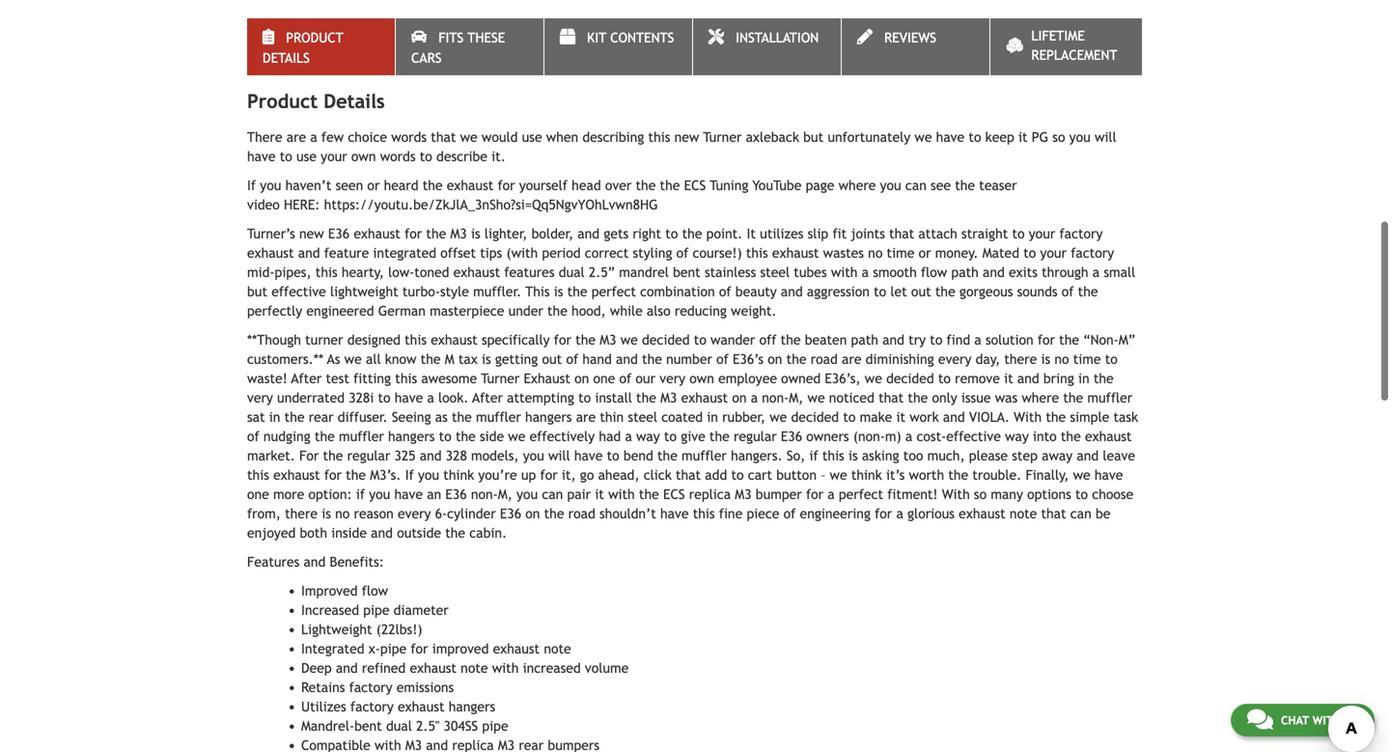 Task type: locate. For each thing, give the bounding box(es) containing it.
toned
[[414, 264, 449, 280]]

time
[[887, 245, 915, 261], [1073, 351, 1101, 367]]

2 horizontal spatial note
[[1010, 506, 1037, 521]]

1 horizontal spatial where
[[1022, 390, 1059, 405]]

1 horizontal spatial turner
[[703, 129, 742, 145]]

bent inside turner's new e36 exhaust for the m3 is lighter, bolder, and gets right to the point. it utilizes slip fit joints that attach straight to your factory exhaust and feature integrated offset tips (with period correct styling of course!) this exhaust wastes no time or money. mated to your factory mid-pipes, this hearty, low-toned exhaust features dual 2.5" mandrel bent stainless steel tubes with a smooth flow path and exits through a small but effective lightweight turbo-style muffler. this is the perfect combination of beauty and aggression to let out the gorgeous sounds of the perfectly engineered german masterpiece under the hood, while also reducing weight.
[[673, 264, 701, 280]]

it
[[1019, 129, 1028, 145], [1004, 371, 1013, 386], [896, 409, 906, 425], [595, 487, 604, 502]]

turner inside there are a few choice words that we would use when describing this new turner axleback but unfortunately we have to keep it pg so you will have to use your own words to describe it.
[[703, 129, 742, 145]]

reason
[[354, 506, 394, 521]]

this
[[648, 129, 670, 145], [746, 245, 768, 261], [316, 264, 338, 280], [405, 332, 427, 347], [395, 371, 417, 386], [823, 448, 845, 463], [247, 467, 269, 483], [693, 506, 715, 521]]

a left few
[[310, 129, 317, 145]]

0 horizontal spatial bent
[[354, 718, 382, 734]]

1 way from the left
[[636, 429, 660, 444]]

304ss
[[444, 718, 478, 734]]

we
[[460, 129, 478, 145], [915, 129, 932, 145], [621, 332, 638, 347], [344, 351, 362, 367], [865, 371, 882, 386], [808, 390, 825, 405], [770, 409, 787, 425], [508, 429, 526, 444], [830, 467, 847, 483], [1073, 467, 1091, 483]]

1 horizontal spatial can
[[906, 178, 927, 193]]

lightweight
[[330, 284, 398, 299]]

or inside if you haven't seen or heard the exhaust for yourself head over the the ecs tuning youtube page where you can see the teaser video here: https://youtu.be/zkjla_3nsho?si=qq5ngvyohlvwn8hg
[[367, 178, 380, 193]]

flow inside improved flow increased pipe diameter lightweight (22lbs!) integrated x-pipe for improved exhaust note deep and refined exhaust note with increased volume retains factory emissions utilizes factory exhaust hangers mandrel-bent dual 2.5" 304ss pipe
[[362, 583, 388, 599]]

bend
[[624, 448, 653, 463]]

comments image
[[1247, 708, 1273, 731]]

way up step
[[1005, 429, 1029, 444]]

0 horizontal spatial way
[[636, 429, 660, 444]]

0 vertical spatial flow
[[921, 264, 947, 280]]

exhaust up video here: https://youtu.be/zkjla_3nsho?si=qq5ngvyohlvwn8hg
[[447, 178, 494, 193]]

0 horizontal spatial there
[[285, 506, 318, 521]]

perfect inside turner's new e36 exhaust for the m3 is lighter, bolder, and gets right to the point. it utilizes slip fit joints that attach straight to your factory exhaust and feature integrated offset tips (with period correct styling of course!) this exhaust wastes no time or money. mated to your factory mid-pipes, this hearty, low-toned exhaust features dual 2.5" mandrel bent stainless steel tubes with a smooth flow path and exits through a small but effective lightweight turbo-style muffler. this is the perfect combination of beauty and aggression to let out the gorgeous sounds of the perfectly engineered german masterpiece under the hood, while also reducing weight.
[[592, 284, 636, 299]]

you left haven't
[[260, 178, 281, 193]]

to right right
[[666, 226, 678, 241]]

0 horizontal spatial with
[[942, 487, 970, 502]]

your up through
[[1040, 245, 1067, 261]]

1 horizontal spatial if
[[810, 448, 818, 463]]

you up up
[[523, 448, 544, 463]]

for down –
[[806, 487, 824, 502]]

that inside turner's new e36 exhaust for the m3 is lighter, bolder, and gets right to the point. it utilizes slip fit joints that attach straight to your factory exhaust and feature integrated offset tips (with period correct styling of course!) this exhaust wastes no time or money. mated to your factory mid-pipes, this hearty, low-toned exhaust features dual 2.5" mandrel bent stainless steel tubes with a smooth flow path and exits through a small but effective lightweight turbo-style muffler. this is the perfect combination of beauty and aggression to let out the gorgeous sounds of the perfectly engineered german masterpiece under the hood, while also reducing weight.
[[889, 226, 915, 241]]

we down while
[[621, 332, 638, 347]]

we up noticed
[[865, 371, 882, 386]]

attach
[[919, 226, 958, 241]]

you right pg
[[1069, 129, 1091, 145]]

2 horizontal spatial can
[[1071, 506, 1092, 521]]

this inside there are a few choice words that we would use when describing this new turner axleback but unfortunately we have to keep it pg so you will have to use your own words to describe it.
[[648, 129, 670, 145]]

there
[[247, 129, 282, 145]]

0 vertical spatial no
[[868, 245, 883, 261]]

m3
[[450, 226, 467, 241], [600, 332, 616, 347], [661, 390, 677, 405], [735, 487, 752, 502]]

pipe down (22lbs!)
[[380, 641, 407, 656]]

new
[[675, 129, 699, 145], [299, 226, 324, 241]]

we right as
[[344, 351, 362, 367]]

that inside there are a few choice words that we would use when describing this new turner axleback but unfortunately we have to keep it pg so you will have to use your own words to describe it.
[[431, 129, 456, 145]]

0 horizontal spatial flow
[[362, 583, 388, 599]]

offset
[[441, 245, 476, 261]]

for inside turner's new e36 exhaust for the m3 is lighter, bolder, and gets right to the point. it utilizes slip fit joints that attach straight to your factory exhaust and feature integrated offset tips (with period correct styling of course!) this exhaust wastes no time or money. mated to your factory mid-pipes, this hearty, low-toned exhaust features dual 2.5" mandrel bent stainless steel tubes with a smooth flow path and exits through a small but effective lightweight turbo-style muffler. this is the perfect combination of beauty and aggression to let out the gorgeous sounds of the perfectly engineered german masterpiece under the hood, while also reducing weight.
[[405, 226, 422, 241]]

this down 'feature'
[[316, 264, 338, 280]]

the down rear
[[315, 429, 335, 444]]

0 vertical spatial will
[[1095, 129, 1117, 145]]

e36 up "so," on the bottom right of the page
[[781, 429, 802, 444]]

1 vertical spatial so
[[974, 487, 987, 502]]

0 vertical spatial product details
[[263, 30, 343, 66]]

2 vertical spatial hangers
[[449, 699, 495, 714]]

0 vertical spatial one
[[593, 371, 615, 386]]

1 horizontal spatial road
[[811, 351, 838, 367]]

shouldn't
[[600, 506, 656, 521]]

1 horizontal spatial pipe
[[482, 718, 508, 734]]

worth
[[909, 467, 944, 483]]

the up click
[[658, 448, 678, 463]]

are inside there are a few choice words that we would use when describing this new turner axleback but unfortunately we have to keep it pg so you will have to use your own words to describe it.
[[286, 129, 306, 145]]

exhaust down turner's
[[247, 245, 294, 261]]

a right m)
[[906, 429, 913, 444]]

feature
[[324, 245, 369, 261]]

with up glorious
[[942, 487, 970, 502]]

utilizes
[[301, 699, 346, 714]]

of right the styling
[[676, 245, 689, 261]]

so inside the **though turner designed this exhaust specifically for the m3 we decided to wander off the beaten path and try to find a solution for the "non-m" customers.** as we all know the m tax is getting out of hand and the number of e36's on the road are diminishing every day, there is no time to waste! after test fitting this awesome turner exhaust on one of our very own employee owned e36's, we decided to remove it and bring in the very underrated 328i to have a look. after attempting to install the m3 exhaust on a non-m, we noticed that the only issue was where the muffler sat in the rear diffuser. seeing as the muffler hangers are thin steel coated in rubber, we decided to make it work and viola. with the simple task of nudging the muffler hangers to the side we effectively had a way to give the regular e36 owners (non-m) a cost-effective way into the exhaust market. for the regular 325 and 328 models, you will have to bend the muffler hangers. so, if this is asking too much, please step away and leave this exhaust for the m3's. if you think you're up for it, go ahead, click that add to cart button – we think it's worth the trouble. finally, we have one more option: if you have an e36 non-m, you can pair it with the ecs replica m3 bumper for a perfect fitment! with so many options to choose from, there is no reason every 6-cylinder e36 on the road shouldn't have this fine piece of engineering for a glorious exhaust note that can be enjoyed both inside and outside the cabin.
[[974, 487, 987, 502]]

0 vertical spatial very
[[660, 371, 686, 386]]

time inside the **though turner designed this exhaust specifically for the m3 we decided to wander off the beaten path and try to find a solution for the "non-m" customers.** as we all know the m tax is getting out of hand and the number of e36's on the road are diminishing every day, there is no time to waste! after test fitting this awesome turner exhaust on one of our very own employee owned e36's, we decided to remove it and bring in the very underrated 328i to have a look. after attempting to install the m3 exhaust on a non-m, we noticed that the only issue was where the muffler sat in the rear diffuser. seeing as the muffler hangers are thin steel coated in rubber, we decided to make it work and viola. with the simple task of nudging the muffler hangers to the side we effectively had a way to give the regular e36 owners (non-m) a cost-effective way into the exhaust market. for the regular 325 and 328 models, you will have to bend the muffler hangers. so, if this is asking too much, please step away and leave this exhaust for the m3's. if you think you're up for it, go ahead, click that add to cart button – we think it's worth the trouble. finally, we have one more option: if you have an e36 non-m, you can pair it with the ecs replica m3 bumper for a perfect fitment! with so many options to choose from, there is no reason every 6-cylinder e36 on the road shouldn't have this fine piece of engineering for a glorious exhaust note that can be enjoyed both inside and outside the cabin.
[[1073, 351, 1101, 367]]

can inside if you haven't seen or heard the exhaust for yourself head over the the ecs tuning youtube page where you can see the teaser video here: https://youtu.be/zkjla_3nsho?si=qq5ngvyohlvwn8hg
[[906, 178, 927, 193]]

1 horizontal spatial use
[[522, 129, 542, 145]]

1 horizontal spatial way
[[1005, 429, 1029, 444]]

heard
[[384, 178, 419, 193]]

path
[[951, 264, 979, 280], [851, 332, 879, 347]]

0 horizontal spatial every
[[398, 506, 431, 521]]

e36 up the cabin. at left
[[500, 506, 521, 521]]

if right m3's. at the bottom left of page
[[405, 467, 414, 483]]

this down replica
[[693, 506, 715, 521]]

that right "joints"
[[889, 226, 915, 241]]

that up make
[[879, 390, 904, 405]]

out up exhaust
[[542, 351, 562, 367]]

0 vertical spatial your
[[321, 149, 347, 164]]

if
[[247, 178, 256, 193], [405, 467, 414, 483]]

1 vertical spatial time
[[1073, 351, 1101, 367]]

own
[[351, 149, 376, 164], [690, 371, 714, 386]]

0 vertical spatial bent
[[673, 264, 701, 280]]

to left keep
[[969, 129, 981, 145]]

with
[[831, 264, 858, 280], [608, 487, 635, 502], [492, 660, 519, 676], [1313, 714, 1341, 727]]

2 vertical spatial are
[[576, 409, 596, 425]]

0 vertical spatial decided
[[642, 332, 690, 347]]

bent left 2.5"
[[354, 718, 382, 734]]

and up our
[[616, 351, 638, 367]]

path down money. on the top
[[951, 264, 979, 280]]

it right pair
[[595, 487, 604, 502]]

every down "find" at the top right of the page
[[938, 351, 972, 367]]

the right for
[[323, 448, 343, 463]]

seeing
[[392, 409, 431, 425]]

you're
[[478, 467, 517, 483]]

1 vertical spatial own
[[690, 371, 714, 386]]

of down stainless
[[719, 284, 731, 299]]

the down bring
[[1063, 390, 1084, 405]]

x-
[[369, 641, 380, 656]]

exhaust down tips
[[453, 264, 500, 280]]

to up mated
[[1012, 226, 1025, 241]]

video here: https://youtu.be/zkjla_3nsho?si=qq5ngvyohlvwn8hg
[[247, 197, 658, 212]]

for inside if you haven't seen or heard the exhaust for yourself head over the the ecs tuning youtube page where you can see the teaser video here: https://youtu.be/zkjla_3nsho?si=qq5ngvyohlvwn8hg
[[498, 178, 515, 193]]

1 vertical spatial or
[[919, 245, 931, 261]]

we right side
[[508, 429, 526, 444]]

to down as
[[439, 429, 452, 444]]

we right –
[[830, 467, 847, 483]]

2 think from the left
[[851, 467, 882, 483]]

328i
[[349, 390, 374, 405]]

0 vertical spatial turner
[[703, 129, 742, 145]]

1 vertical spatial words
[[380, 149, 416, 164]]

mandrel-
[[301, 718, 354, 734]]

0 horizontal spatial or
[[367, 178, 380, 193]]

1 vertical spatial bent
[[354, 718, 382, 734]]

will down effectively at the left of the page
[[548, 448, 570, 463]]

ecs left the tuning
[[684, 178, 706, 193]]

that up describe
[[431, 129, 456, 145]]

be
[[1096, 506, 1111, 521]]

a right "find" at the top right of the page
[[975, 332, 982, 347]]

beauty
[[736, 284, 777, 299]]

1 vertical spatial details
[[324, 90, 385, 112]]

masterpiece
[[430, 303, 504, 319]]

up
[[521, 467, 536, 483]]

bent inside improved flow increased pipe diameter lightweight (22lbs!) integrated x-pipe for improved exhaust note deep and refined exhaust note with increased volume retains factory emissions utilizes factory exhaust hangers mandrel-bent dual 2.5" 304ss pipe
[[354, 718, 382, 734]]

in right bring
[[1078, 371, 1090, 386]]

every up outside
[[398, 506, 431, 521]]

right
[[633, 226, 661, 241]]

where
[[839, 178, 876, 193], [1022, 390, 1059, 405]]

own down choice
[[351, 149, 376, 164]]

perfect up the engineering
[[839, 487, 883, 502]]

with up into
[[1014, 409, 1042, 425]]

very down number
[[660, 371, 686, 386]]

with inside the **though turner designed this exhaust specifically for the m3 we decided to wander off the beaten path and try to find a solution for the "non-m" customers.** as we all know the m tax is getting out of hand and the number of e36's on the road are diminishing every day, there is no time to waste! after test fitting this awesome turner exhaust on one of our very own employee owned e36's, we decided to remove it and bring in the very underrated 328i to have a look. after attempting to install the m3 exhaust on a non-m, we noticed that the only issue was where the muffler sat in the rear diffuser. seeing as the muffler hangers are thin steel coated in rubber, we decided to make it work and viola. with the simple task of nudging the muffler hangers to the side we effectively had a way to give the regular e36 owners (non-m) a cost-effective way into the exhaust market. for the regular 325 and 328 models, you will have to bend the muffler hangers. so, if this is asking too much, please step away and leave this exhaust for the m3's. if you think you're up for it, go ahead, click that add to cart button – we think it's worth the trouble. finally, we have one more option: if you have an e36 non-m, you can pair it with the ecs replica m3 bumper for a perfect fitment! with so many options to choose from, there is no reason every 6-cylinder e36 on the road shouldn't have this fine piece of engineering for a glorious exhaust note that can be enjoyed both inside and outside the cabin.
[[608, 487, 635, 502]]

dual inside improved flow increased pipe diameter lightweight (22lbs!) integrated x-pipe for improved exhaust note deep and refined exhaust note with increased volume retains factory emissions utilizes factory exhaust hangers mandrel-bent dual 2.5" 304ss pipe
[[386, 718, 412, 734]]

1 horizontal spatial new
[[675, 129, 699, 145]]

integrated
[[301, 641, 365, 656]]

1 horizontal spatial perfect
[[839, 487, 883, 502]]

perfect
[[592, 284, 636, 299], [839, 487, 883, 502]]

there
[[1004, 351, 1037, 367], [285, 506, 318, 521]]

way up bend at the bottom left
[[636, 429, 660, 444]]

words right choice
[[391, 129, 427, 145]]

is up bring
[[1041, 351, 1051, 367]]

0 vertical spatial are
[[286, 129, 306, 145]]

decided
[[642, 332, 690, 347], [886, 371, 934, 386], [791, 409, 839, 425]]

0 horizontal spatial turner
[[481, 371, 520, 386]]

1 horizontal spatial every
[[938, 351, 972, 367]]

1 horizontal spatial if
[[405, 467, 414, 483]]

leave
[[1103, 448, 1135, 463]]

1 vertical spatial no
[[1055, 351, 1069, 367]]

turner's new e36 exhaust for the m3 is lighter, bolder, and gets right to the point. it utilizes slip fit joints that attach straight to your factory exhaust and feature integrated offset tips (with period correct styling of course!) this exhaust wastes no time or money. mated to your factory mid-pipes, this hearty, low-toned exhaust features dual 2.5" mandrel bent stainless steel tubes with a smooth flow path and exits through a small but effective lightweight turbo-style muffler. this is the perfect combination of beauty and aggression to let out the gorgeous sounds of the perfectly engineered german masterpiece under the hood, while also reducing weight.
[[247, 226, 1136, 319]]

0 horizontal spatial decided
[[642, 332, 690, 347]]

0 vertical spatial non-
[[762, 390, 789, 405]]

will
[[1095, 129, 1117, 145], [548, 448, 570, 463]]

retains
[[301, 680, 345, 695]]

no up inside
[[335, 506, 350, 521]]

1 think from the left
[[443, 467, 474, 483]]

1 horizontal spatial very
[[660, 371, 686, 386]]

1 horizontal spatial will
[[1095, 129, 1117, 145]]

turner
[[703, 129, 742, 145], [481, 371, 520, 386]]

0 vertical spatial effective
[[272, 284, 326, 299]]

–
[[821, 467, 826, 483]]

inside
[[331, 525, 367, 541]]

1 horizontal spatial steel
[[760, 264, 790, 280]]

0 vertical spatial where
[[839, 178, 876, 193]]

have up seeing
[[395, 390, 423, 405]]

1 vertical spatial turner
[[481, 371, 520, 386]]

0 vertical spatial with
[[1014, 409, 1042, 425]]

cart button
[[748, 467, 817, 483]]

on down up
[[525, 506, 540, 521]]

1 horizontal spatial bent
[[673, 264, 701, 280]]

product details
[[263, 30, 343, 66], [247, 90, 385, 112]]

click
[[644, 467, 672, 483]]

own inside there are a few choice words that we would use when describing this new turner axleback but unfortunately we have to keep it pg so you will have to use your own words to describe it.
[[351, 149, 376, 164]]

out right let
[[911, 284, 931, 299]]

stainless
[[705, 264, 756, 280]]

every
[[938, 351, 972, 367], [398, 506, 431, 521]]

1 vertical spatial effective
[[946, 429, 1001, 444]]

1 vertical spatial after
[[472, 390, 503, 405]]

beaten
[[805, 332, 847, 347]]

new right turner's
[[299, 226, 324, 241]]

are up e36's,
[[842, 351, 862, 367]]

getting
[[495, 351, 538, 367]]

think
[[443, 467, 474, 483], [851, 467, 882, 483]]

non- down owned at the right of page
[[762, 390, 789, 405]]

in right sat at the left bottom of page
[[269, 409, 280, 425]]

2 vertical spatial note
[[461, 660, 488, 676]]

1 vertical spatial use
[[296, 149, 317, 164]]

1 vertical spatial steel
[[628, 409, 658, 425]]

perfect inside the **though turner designed this exhaust specifically for the m3 we decided to wander off the beaten path and try to find a solution for the "non-m" customers.** as we all know the m tax is getting out of hand and the number of e36's on the road are diminishing every day, there is no time to waste! after test fitting this awesome turner exhaust on one of our very own employee owned e36's, we decided to remove it and bring in the very underrated 328i to have a look. after attempting to install the m3 exhaust on a non-m, we noticed that the only issue was where the muffler sat in the rear diffuser. seeing as the muffler hangers are thin steel coated in rubber, we decided to make it work and viola. with the simple task of nudging the muffler hangers to the side we effectively had a way to give the regular e36 owners (non-m) a cost-effective way into the exhaust market. for the regular 325 and 328 models, you will have to bend the muffler hangers. so, if this is asking too much, please step away and leave this exhaust for the m3's. if you think you're up for it, go ahead, click that add to cart button – we think it's worth the trouble. finally, we have one more option: if you have an e36 non-m, you can pair it with the ecs replica m3 bumper for a perfect fitment! with so many options to choose from, there is no reason every 6-cylinder e36 on the road shouldn't have this fine piece of engineering for a glorious exhaust note that can be enjoyed both inside and outside the cabin.
[[839, 487, 883, 502]]

dual down period
[[559, 264, 585, 280]]

to up only
[[938, 371, 951, 386]]

1 horizontal spatial time
[[1073, 351, 1101, 367]]

0 vertical spatial can
[[906, 178, 927, 193]]

hangers inside improved flow increased pipe diameter lightweight (22lbs!) integrated x-pipe for improved exhaust note deep and refined exhaust note with increased volume retains factory emissions utilizes factory exhaust hangers mandrel-bent dual 2.5" 304ss pipe
[[449, 699, 495, 714]]

see
[[931, 178, 951, 193]]

m,
[[789, 390, 804, 405], [498, 487, 513, 502]]

2 way from the left
[[1005, 429, 1029, 444]]

these
[[468, 30, 505, 45]]

1 horizontal spatial non-
[[762, 390, 789, 405]]

or inside turner's new e36 exhaust for the m3 is lighter, bolder, and gets right to the point. it utilizes slip fit joints that attach straight to your factory exhaust and feature integrated offset tips (with period correct styling of course!) this exhaust wastes no time or money. mated to your factory mid-pipes, this hearty, low-toned exhaust features dual 2.5" mandrel bent stainless steel tubes with a smooth flow path and exits through a small but effective lightweight turbo-style muffler. this is the perfect combination of beauty and aggression to let out the gorgeous sounds of the perfectly engineered german masterpiece under the hood, while also reducing weight.
[[919, 245, 931, 261]]

and
[[578, 226, 600, 241], [298, 245, 320, 261], [983, 264, 1005, 280], [781, 284, 803, 299], [883, 332, 905, 347], [616, 351, 638, 367], [1018, 371, 1040, 386], [943, 409, 965, 425], [420, 448, 442, 463], [1077, 448, 1099, 463], [371, 525, 393, 541], [304, 554, 326, 570], [336, 660, 358, 676]]

fits these cars
[[411, 30, 505, 66]]

and down only
[[943, 409, 965, 425]]

0 horizontal spatial after
[[291, 371, 322, 386]]

1 vertical spatial new
[[299, 226, 324, 241]]

step
[[1012, 448, 1038, 463]]

1 vertical spatial will
[[548, 448, 570, 463]]

0 vertical spatial hangers
[[525, 409, 572, 425]]

1 horizontal spatial flow
[[921, 264, 947, 280]]

period
[[542, 245, 581, 261]]

own inside the **though turner designed this exhaust specifically for the m3 we decided to wander off the beaten path and try to find a solution for the "non-m" customers.** as we all know the m tax is getting out of hand and the number of e36's on the road are diminishing every day, there is no time to waste! after test fitting this awesome turner exhaust on one of our very own employee owned e36's, we decided to remove it and bring in the very underrated 328i to have a look. after attempting to install the m3 exhaust on a non-m, we noticed that the only issue was where the muffler sat in the rear diffuser. seeing as the muffler hangers are thin steel coated in rubber, we decided to make it work and viola. with the simple task of nudging the muffler hangers to the side we effectively had a way to give the regular e36 owners (non-m) a cost-effective way into the exhaust market. for the regular 325 and 328 models, you will have to bend the muffler hangers. so, if this is asking too much, please step away and leave this exhaust for the m3's. if you think you're up for it, go ahead, click that add to cart button – we think it's worth the trouble. finally, we have one more option: if you have an e36 non-m, you can pair it with the ecs replica m3 bumper for a perfect fitment! with so many options to choose from, there is no reason every 6-cylinder e36 on the road shouldn't have this fine piece of engineering for a glorious exhaust note that can be enjoyed both inside and outside the cabin.
[[690, 371, 714, 386]]

too
[[904, 448, 923, 463]]

hangers up 304ss at the bottom left of the page
[[449, 699, 495, 714]]

a inside there are a few choice words that we would use when describing this new turner axleback but unfortunately we have to keep it pg so you will have to use your own words to describe it.
[[310, 129, 317, 145]]

effective
[[272, 284, 326, 299], [946, 429, 1001, 444]]

cabin.
[[470, 525, 507, 541]]

where down bring
[[1022, 390, 1059, 405]]

have
[[936, 129, 965, 145], [247, 149, 276, 164], [395, 390, 423, 405], [574, 448, 603, 463], [1095, 467, 1123, 483], [394, 487, 423, 502], [660, 506, 689, 521]]

**though
[[247, 332, 301, 347]]

piece
[[747, 506, 780, 521]]

the right as
[[452, 409, 472, 425]]

1 vertical spatial out
[[542, 351, 562, 367]]

1 vertical spatial dual
[[386, 718, 412, 734]]

ecs inside if you haven't seen or heard the exhaust for yourself head over the the ecs tuning youtube page where you can see the teaser video here: https://youtu.be/zkjla_3nsho?si=qq5ngvyohlvwn8hg
[[684, 178, 706, 193]]

1 horizontal spatial think
[[851, 467, 882, 483]]

ecs down click
[[663, 487, 685, 502]]

dual inside turner's new e36 exhaust for the m3 is lighter, bolder, and gets right to the point. it utilizes slip fit joints that attach straight to your factory exhaust and feature integrated offset tips (with period correct styling of course!) this exhaust wastes no time or money. mated to your factory mid-pipes, this hearty, low-toned exhaust features dual 2.5" mandrel bent stainless steel tubes with a smooth flow path and exits through a small but effective lightweight turbo-style muffler. this is the perfect combination of beauty and aggression to let out the gorgeous sounds of the perfectly engineered german masterpiece under the hood, while also reducing weight.
[[559, 264, 585, 280]]

1 vertical spatial path
[[851, 332, 879, 347]]

fits these cars link
[[396, 18, 544, 75]]

but
[[247, 284, 267, 299]]

a left the look. at bottom
[[427, 390, 434, 405]]

designed
[[347, 332, 401, 347]]

1 horizontal spatial details
[[324, 90, 385, 112]]

teaser
[[979, 178, 1017, 193]]

1 vertical spatial are
[[842, 351, 862, 367]]

contents
[[610, 30, 674, 45]]

0 horizontal spatial perfect
[[592, 284, 636, 299]]

a left small
[[1093, 264, 1100, 280]]

the up course!)
[[682, 226, 702, 241]]

0 horizontal spatial non-
[[471, 487, 498, 502]]

you inside there are a few choice words that we would use when describing this new turner axleback but unfortunately we have to keep it pg so you will have to use your own words to describe it.
[[1069, 129, 1091, 145]]

0 vertical spatial if
[[247, 178, 256, 193]]

0 horizontal spatial if
[[247, 178, 256, 193]]

is down (non-
[[849, 448, 858, 463]]

1 horizontal spatial with
[[1014, 409, 1042, 425]]

to down hangers.
[[731, 467, 744, 483]]

of
[[676, 245, 689, 261], [719, 284, 731, 299], [1062, 284, 1074, 299], [566, 351, 578, 367], [717, 351, 729, 367], [619, 371, 632, 386], [247, 429, 259, 444], [784, 506, 796, 521]]

m, down you're
[[498, 487, 513, 502]]

1 vertical spatial note
[[544, 641, 571, 656]]

path inside the **though turner designed this exhaust specifically for the m3 we decided to wander off the beaten path and try to find a solution for the "non-m" customers.** as we all know the m tax is getting out of hand and the number of e36's on the road are diminishing every day, there is no time to waste! after test fitting this awesome turner exhaust on one of our very own employee owned e36's, we decided to remove it and bring in the very underrated 328i to have a look. after attempting to install the m3 exhaust on a non-m, we noticed that the only issue was where the muffler sat in the rear diffuser. seeing as the muffler hangers are thin steel coated in rubber, we decided to make it work and viola. with the simple task of nudging the muffler hangers to the side we effectively had a way to give the regular e36 owners (non-m) a cost-effective way into the exhaust market. for the regular 325 and 328 models, you will have to bend the muffler hangers. so, if this is asking too much, please step away and leave this exhaust for the m3's. if you think you're up for it, go ahead, click that add to cart button – we think it's worth the trouble. finally, we have one more option: if you have an e36 non-m, you can pair it with the ecs replica m3 bumper for a perfect fitment! with so many options to choose from, there is no reason every 6-cylinder e36 on the road shouldn't have this fine piece of engineering for a glorious exhaust note that can be enjoyed both inside and outside the cabin.
[[851, 332, 879, 347]]

choice
[[348, 129, 387, 145]]

to up exits
[[1024, 245, 1036, 261]]

muffler.
[[473, 284, 522, 299]]

replacement
[[1032, 47, 1118, 63]]

installation link
[[693, 18, 841, 75]]

1 vertical spatial can
[[542, 487, 563, 502]]

exhaust down many
[[959, 506, 1006, 521]]

1 horizontal spatial or
[[919, 245, 931, 261]]

flow down benefits:
[[362, 583, 388, 599]]

0 vertical spatial dual
[[559, 264, 585, 280]]

0 horizontal spatial so
[[974, 487, 987, 502]]

or right the seen
[[367, 178, 380, 193]]

one down hand
[[593, 371, 615, 386]]

1 horizontal spatial there
[[1004, 351, 1037, 367]]

0 vertical spatial product
[[286, 30, 343, 45]]

the up 328
[[456, 429, 476, 444]]

very up sat at the left bottom of page
[[247, 390, 273, 405]]

0 horizontal spatial are
[[286, 129, 306, 145]]

of down through
[[1062, 284, 1074, 299]]

the up work
[[908, 390, 928, 405]]

we right finally,
[[1073, 467, 1091, 483]]

when
[[546, 129, 579, 145]]

ahead,
[[598, 467, 640, 483]]

issue
[[962, 390, 991, 405]]

if down the there
[[247, 178, 256, 193]]

hangers down seeing
[[388, 429, 435, 444]]

installation
[[736, 30, 819, 45]]

the up into
[[1046, 409, 1066, 425]]

0 horizontal spatial dual
[[386, 718, 412, 734]]

1 horizontal spatial are
[[576, 409, 596, 425]]



Task type: vqa. For each thing, say whether or not it's contained in the screenshot.
the *exclusions apply link
no



Task type: describe. For each thing, give the bounding box(es) containing it.
exhaust up emissions on the left of page
[[410, 660, 457, 676]]

bring
[[1044, 371, 1074, 386]]

a down "fitment!"
[[896, 506, 904, 521]]

of down bumper
[[784, 506, 796, 521]]

lifetime replacement link
[[990, 18, 1142, 75]]

as
[[435, 409, 448, 425]]

out inside the **though turner designed this exhaust specifically for the m3 we decided to wander off the beaten path and try to find a solution for the "non-m" customers.** as we all know the m tax is getting out of hand and the number of e36's on the road are diminishing every day, there is no time to waste! after test fitting this awesome turner exhaust on one of our very own employee owned e36's, we decided to remove it and bring in the very underrated 328i to have a look. after attempting to install the m3 exhaust on a non-m, we noticed that the only issue was where the muffler sat in the rear diffuser. seeing as the muffler hangers are thin steel coated in rubber, we decided to make it work and viola. with the simple task of nudging the muffler hangers to the side we effectively had a way to give the regular e36 owners (non-m) a cost-effective way into the exhaust market. for the regular 325 and 328 models, you will have to bend the muffler hangers. so, if this is asking too much, please step away and leave this exhaust for the m3's. if you think you're up for it, go ahead, click that add to cart button – we think it's worth the trouble. finally, we have one more option: if you have an e36 non-m, you can pair it with the ecs replica m3 bumper for a perfect fitment! with so many options to choose from, there is no reason every 6-cylinder e36 on the road shouldn't have this fine piece of engineering for a glorious exhaust note that can be enjoyed both inside and outside the cabin.
[[542, 351, 562, 367]]

the left m3's. at the bottom left of page
[[346, 467, 366, 483]]

1 horizontal spatial in
[[707, 409, 718, 425]]

kit
[[587, 30, 606, 45]]

1 vertical spatial product details
[[247, 90, 385, 112]]

for down "fitment!"
[[875, 506, 892, 521]]

if inside if you haven't seen or heard the exhaust for yourself head over the the ecs tuning youtube page where you can see the teaser video here: https://youtu.be/zkjla_3nsho?si=qq5ngvyohlvwn8hg
[[247, 178, 256, 193]]

emissions
[[397, 680, 454, 695]]

sat
[[247, 409, 265, 425]]

as
[[327, 351, 340, 367]]

enjoyed
[[247, 525, 296, 541]]

cost-
[[917, 429, 946, 444]]

0 vertical spatial use
[[522, 129, 542, 145]]

0 horizontal spatial in
[[269, 409, 280, 425]]

number
[[666, 351, 712, 367]]

keep
[[985, 129, 1015, 145]]

the up video here: https://youtu.be/zkjla_3nsho?si=qq5ngvyohlvwn8hg
[[423, 178, 443, 193]]

a right had
[[625, 429, 632, 444]]

specifically
[[482, 332, 550, 347]]

m3 up hand
[[600, 332, 616, 347]]

"non-
[[1084, 332, 1119, 347]]

exhaust up the increased
[[493, 641, 540, 656]]

1 horizontal spatial one
[[593, 371, 615, 386]]

2 horizontal spatial decided
[[886, 371, 934, 386]]

m3 up fine
[[735, 487, 752, 502]]

2 horizontal spatial in
[[1078, 371, 1090, 386]]

mandrel
[[619, 264, 669, 280]]

that down options
[[1041, 506, 1067, 521]]

to down had
[[607, 448, 620, 463]]

1 vertical spatial non-
[[471, 487, 498, 502]]

2 vertical spatial can
[[1071, 506, 1092, 521]]

improved
[[301, 583, 358, 599]]

m
[[445, 351, 454, 367]]

2 horizontal spatial hangers
[[525, 409, 572, 425]]

to up number
[[694, 332, 707, 347]]

with inside improved flow increased pipe diameter lightweight (22lbs!) integrated x-pipe for improved exhaust note deep and refined exhaust note with increased volume retains factory emissions utilizes factory exhaust hangers mandrel-bent dual 2.5" 304ss pipe
[[492, 660, 519, 676]]

effective inside the **though turner designed this exhaust specifically for the m3 we decided to wander off the beaten path and try to find a solution for the "non-m" customers.** as we all know the m tax is getting out of hand and the number of e36's on the road are diminishing every day, there is no time to waste! after test fitting this awesome turner exhaust on one of our very own employee owned e36's, we decided to remove it and bring in the very underrated 328i to have a look. after attempting to install the m3 exhaust on a non-m, we noticed that the only issue was where the muffler sat in the rear diffuser. seeing as the muffler hangers are thin steel coated in rubber, we decided to make it work and viola. with the simple task of nudging the muffler hangers to the side we effectively had a way to give the regular e36 owners (non-m) a cost-effective way into the exhaust market. for the regular 325 and 328 models, you will have to bend the muffler hangers. so, if this is asking too much, please step away and leave this exhaust for the m3's. if you think you're up for it, go ahead, click that add to cart button – we think it's worth the trouble. finally, we have one more option: if you have an e36 non-m, you can pair it with the ecs replica m3 bumper for a perfect fitment! with so many options to choose from, there is no reason every 6-cylinder e36 on the road shouldn't have this fine piece of engineering for a glorious exhaust note that can be enjoyed both inside and outside the cabin.
[[946, 429, 1001, 444]]

steel inside turner's new e36 exhaust for the m3 is lighter, bolder, and gets right to the point. it utilizes slip fit joints that attach straight to your factory exhaust and feature integrated offset tips (with period correct styling of course!) this exhaust wastes no time or money. mated to your factory mid-pipes, this hearty, low-toned exhaust features dual 2.5" mandrel bent stainless steel tubes with a smooth flow path and exits through a small but effective lightweight turbo-style muffler. this is the perfect combination of beauty and aggression to let out the gorgeous sounds of the perfectly engineered german masterpiece under the hood, while also reducing weight.
[[760, 264, 790, 280]]

away
[[1042, 448, 1073, 463]]

we up 'see'
[[915, 129, 932, 145]]

exhaust down utilizes
[[772, 245, 819, 261]]

tips
[[480, 245, 502, 261]]

through
[[1042, 264, 1089, 280]]

had
[[599, 429, 621, 444]]

for up exhaust
[[554, 332, 572, 347]]

it inside there are a few choice words that we would use when describing this new turner axleback but unfortunately we have to keep it pg so you will have to use your own words to describe it.
[[1019, 129, 1028, 145]]

no inside turner's new e36 exhaust for the m3 is lighter, bolder, and gets right to the point. it utilizes slip fit joints that attach straight to your factory exhaust and feature integrated offset tips (with period correct styling of course!) this exhaust wastes no time or money. mated to your factory mid-pipes, this hearty, low-toned exhaust features dual 2.5" mandrel bent stainless steel tubes with a smooth flow path and exits through a small but effective lightweight turbo-style muffler. this is the perfect combination of beauty and aggression to let out the gorgeous sounds of the perfectly engineered german masterpiece under the hood, while also reducing weight.
[[868, 245, 883, 261]]

exhaust down emissions on the left of page
[[398, 699, 445, 714]]

lighter,
[[485, 226, 528, 241]]

while
[[610, 303, 643, 319]]

options
[[1027, 487, 1072, 502]]

to left let
[[874, 284, 887, 299]]

the down through
[[1078, 284, 1098, 299]]

flow inside turner's new e36 exhaust for the m3 is lighter, bolder, and gets right to the point. it utilizes slip fit joints that attach straight to your factory exhaust and feature integrated offset tips (with period correct styling of course!) this exhaust wastes no time or money. mated to your factory mid-pipes, this hearty, low-toned exhaust features dual 2.5" mandrel bent stainless steel tubes with a smooth flow path and exits through a small but effective lightweight turbo-style muffler. this is the perfect combination of beauty and aggression to let out the gorgeous sounds of the perfectly engineered german masterpiece under the hood, while also reducing weight.
[[921, 264, 947, 280]]

to down coated
[[664, 429, 677, 444]]

0 vertical spatial road
[[811, 351, 838, 367]]

would
[[482, 129, 518, 145]]

this up 'know'
[[405, 332, 427, 347]]

the right over
[[636, 178, 656, 193]]

to down noticed
[[843, 409, 856, 425]]

0 horizontal spatial note
[[461, 660, 488, 676]]

and down reason
[[371, 525, 393, 541]]

glorious
[[908, 506, 955, 521]]

the left m
[[421, 351, 441, 367]]

reducing
[[675, 303, 727, 319]]

the up hood,
[[567, 284, 588, 299]]

effective inside turner's new e36 exhaust for the m3 is lighter, bolder, and gets right to the point. it utilizes slip fit joints that attach straight to your factory exhaust and feature integrated offset tips (with period correct styling of course!) this exhaust wastes no time or money. mated to your factory mid-pipes, this hearty, low-toned exhaust features dual 2.5" mandrel bent stainless steel tubes with a smooth flow path and exits through a small but effective lightweight turbo-style muffler. this is the perfect combination of beauty and aggression to let out the gorgeous sounds of the perfectly engineered german masterpiece under the hood, while also reducing weight.
[[272, 284, 326, 299]]

if inside the **though turner designed this exhaust specifically for the m3 we decided to wander off the beaten path and try to find a solution for the "non-m" customers.** as we all know the m tax is getting out of hand and the number of e36's on the road are diminishing every day, there is no time to waste! after test fitting this awesome turner exhaust on one of our very own employee owned e36's, we decided to remove it and bring in the very underrated 328i to have a look. after attempting to install the m3 exhaust on a non-m, we noticed that the only issue was where the muffler sat in the rear diffuser. seeing as the muffler hangers are thin steel coated in rubber, we decided to make it work and viola. with the simple task of nudging the muffler hangers to the side we effectively had a way to give the regular e36 owners (non-m) a cost-effective way into the exhaust market. for the regular 325 and 328 models, you will have to bend the muffler hangers. so, if this is asking too much, please step away and leave this exhaust for the m3's. if you think you're up for it, go ahead, click that add to cart button – we think it's worth the trouble. finally, we have one more option: if you have an e36 non-m, you can pair it with the ecs replica m3 bumper for a perfect fitment! with so many options to choose from, there is no reason every 6-cylinder e36 on the road shouldn't have this fine piece of engineering for a glorious exhaust note that can be enjoyed both inside and outside the cabin.
[[405, 467, 414, 483]]

0 vertical spatial details
[[263, 50, 310, 66]]

yourself
[[519, 178, 568, 193]]

mid-
[[247, 264, 275, 280]]

this down the market.
[[247, 467, 269, 483]]

tax
[[458, 351, 478, 367]]

go
[[580, 467, 594, 483]]

m3 inside turner's new e36 exhaust for the m3 is lighter, bolder, and gets right to the point. it utilizes slip fit joints that attach straight to your factory exhaust and feature integrated offset tips (with period correct styling of course!) this exhaust wastes no time or money. mated to your factory mid-pipes, this hearty, low-toned exhaust features dual 2.5" mandrel bent stainless steel tubes with a smooth flow path and exits through a small but effective lightweight turbo-style muffler. this is the perfect combination of beauty and aggression to let out the gorgeous sounds of the perfectly engineered german masterpiece under the hood, while also reducing weight.
[[450, 226, 467, 241]]

the right off
[[781, 332, 801, 347]]

fitting
[[353, 371, 391, 386]]

to right the try
[[930, 332, 943, 347]]

fitment!
[[888, 487, 938, 502]]

exhaust up leave
[[1085, 429, 1132, 444]]

features
[[247, 554, 300, 570]]

is up tips
[[471, 226, 480, 241]]

side
[[480, 429, 504, 444]]

straight
[[962, 226, 1008, 241]]

if you haven't seen or heard the exhaust for yourself head over the the ecs tuning youtube page where you can see the teaser video here: https://youtu.be/zkjla_3nsho?si=qq5ngvyohlvwn8hg
[[247, 178, 1017, 212]]

0 vertical spatial pipe
[[380, 641, 407, 656]]

thin
[[600, 409, 624, 425]]

note inside the **though turner designed this exhaust specifically for the m3 we decided to wander off the beaten path and try to find a solution for the "non-m" customers.** as we all know the m tax is getting out of hand and the number of e36's on the road are diminishing every day, there is no time to waste! after test fitting this awesome turner exhaust on one of our very own employee owned e36's, we decided to remove it and bring in the very underrated 328i to have a look. after attempting to install the m3 exhaust on a non-m, we noticed that the only issue was where the muffler sat in the rear diffuser. seeing as the muffler hangers are thin steel coated in rubber, we decided to make it work and viola. with the simple task of nudging the muffler hangers to the side we effectively had a way to give the regular e36 owners (non-m) a cost-effective way into the exhaust market. for the regular 325 and 328 models, you will have to bend the muffler hangers. so, if this is asking too much, please step away and leave this exhaust for the m3's. if you think you're up for it, go ahead, click that add to cart button – we think it's worth the trouble. finally, we have one more option: if you have an e36 non-m, you can pair it with the ecs replica m3 bumper for a perfect fitment! with so many options to choose from, there is no reason every 6-cylinder e36 on the road shouldn't have this fine piece of engineering for a glorious exhaust note that can be enjoyed both inside and outside the cabin.
[[1010, 506, 1037, 521]]

gorgeous
[[960, 284, 1013, 299]]

1 vertical spatial every
[[398, 506, 431, 521]]

0 horizontal spatial one
[[247, 487, 269, 502]]

1 horizontal spatial m,
[[789, 390, 804, 405]]

hangers.
[[731, 448, 783, 463]]

exhaust up more
[[273, 467, 320, 483]]

we up "regular" on the bottom right of the page
[[770, 409, 787, 425]]

the down the "non-
[[1094, 371, 1114, 386]]

exhaust up m
[[431, 332, 478, 347]]

1 vertical spatial hangers
[[388, 429, 435, 444]]

1 vertical spatial product
[[247, 90, 318, 112]]

chat with us link
[[1231, 704, 1375, 737]]

correct
[[585, 245, 629, 261]]

0 horizontal spatial use
[[296, 149, 317, 164]]

the up away
[[1061, 429, 1081, 444]]

2 vertical spatial decided
[[791, 409, 839, 425]]

and down both
[[304, 554, 326, 570]]

have up go
[[574, 448, 603, 463]]

you down up
[[517, 487, 538, 502]]

on up rubber,
[[732, 390, 747, 405]]

0 vertical spatial words
[[391, 129, 427, 145]]

so inside there are a few choice words that we would use when describing this new turner axleback but unfortunately we have to keep it pg so you will have to use your own words to describe it.
[[1053, 129, 1065, 145]]

you down m3's. at the bottom left of page
[[369, 487, 390, 502]]

the up nudging at the left
[[284, 409, 305, 425]]

hood,
[[572, 303, 606, 319]]

1 vertical spatial your
[[1029, 226, 1056, 241]]

e36 inside turner's new e36 exhaust for the m3 is lighter, bolder, and gets right to the point. it utilizes slip fit joints that attach straight to your factory exhaust and feature integrated offset tips (with period correct styling of course!) this exhaust wastes no time or money. mated to your factory mid-pipes, this hearty, low-toned exhaust features dual 2.5" mandrel bent stainless steel tubes with a smooth flow path and exits through a small but effective lightweight turbo-style muffler. this is the perfect combination of beauty and aggression to let out the gorgeous sounds of the perfectly engineered german masterpiece under the hood, while also reducing weight.
[[328, 226, 350, 241]]

e36 right an
[[446, 487, 467, 502]]

the right 'see'
[[955, 178, 975, 193]]

increased
[[523, 660, 581, 676]]

pipe diameter
[[363, 602, 449, 618]]

exhaust up integrated
[[354, 226, 401, 241]]

and down mated
[[983, 264, 1005, 280]]

turbo-
[[402, 284, 440, 299]]

chat
[[1281, 714, 1309, 727]]

it
[[747, 226, 756, 241]]

0 horizontal spatial m,
[[498, 487, 513, 502]]

find
[[947, 332, 971, 347]]

with inside turner's new e36 exhaust for the m3 is lighter, bolder, and gets right to the point. it utilizes slip fit joints that attach straight to your factory exhaust and feature integrated offset tips (with period correct styling of course!) this exhaust wastes no time or money. mated to your factory mid-pipes, this hearty, low-toned exhaust features dual 2.5" mandrel bent stainless steel tubes with a smooth flow path and exits through a small but effective lightweight turbo-style muffler. this is the perfect combination of beauty and aggression to let out the gorgeous sounds of the perfectly engineered german masterpiece under the hood, while also reducing weight.
[[831, 264, 858, 280]]

turner
[[305, 332, 343, 347]]

on down hand
[[575, 371, 589, 386]]

2 vertical spatial your
[[1040, 245, 1067, 261]]

task
[[1114, 409, 1138, 425]]

a up the engineering
[[828, 487, 835, 502]]

exhaust inside if you haven't seen or heard the exhaust for yourself head over the the ecs tuning youtube page where you can see the teaser video here: https://youtu.be/zkjla_3nsho?si=qq5ngvyohlvwn8hg
[[447, 178, 494, 193]]

have left an
[[394, 487, 423, 502]]

and right away
[[1077, 448, 1099, 463]]

on down off
[[768, 351, 782, 367]]

finally,
[[1026, 467, 1069, 483]]

we up describe
[[460, 129, 478, 145]]

day,
[[976, 351, 1000, 367]]

muffler up side
[[476, 409, 521, 425]]

turner inside the **though turner designed this exhaust specifically for the m3 we decided to wander off the beaten path and try to find a solution for the "non-m" customers.** as we all know the m tax is getting out of hand and the number of e36's on the road are diminishing every day, there is no time to waste! after test fitting this awesome turner exhaust on one of our very own employee owned e36's, we decided to remove it and bring in the very underrated 328i to have a look. after attempting to install the m3 exhaust on a non-m, we noticed that the only issue was where the muffler sat in the rear diffuser. seeing as the muffler hangers are thin steel coated in rubber, we decided to make it work and viola. with the simple task of nudging the muffler hangers to the side we effectively had a way to give the regular e36 owners (non-m) a cost-effective way into the exhaust market. for the regular 325 and 328 models, you will have to bend the muffler hangers. so, if this is asking too much, please step away and leave this exhaust for the m3's. if you think you're up for it, go ahead, click that add to cart button – we think it's worth the trouble. finally, we have one more option: if you have an e36 non-m, you can pair it with the ecs replica m3 bumper for a perfect fitment! with so many options to choose from, there is no reason every 6-cylinder e36 on the road shouldn't have this fine piece of engineering for a glorious exhaust note that can be enjoyed both inside and outside the cabin.
[[481, 371, 520, 386]]

1 vertical spatial pipe
[[482, 718, 508, 734]]

of left our
[[619, 371, 632, 386]]

steel inside the **though turner designed this exhaust specifically for the m3 we decided to wander off the beaten path and try to find a solution for the "non-m" customers.** as we all know the m tax is getting out of hand and the number of e36's on the road are diminishing every day, there is no time to waste! after test fitting this awesome turner exhaust on one of our very own employee owned e36's, we decided to remove it and bring in the very underrated 328i to have a look. after attempting to install the m3 exhaust on a non-m, we noticed that the only issue was where the muffler sat in the rear diffuser. seeing as the muffler hangers are thin steel coated in rubber, we decided to make it work and viola. with the simple task of nudging the muffler hangers to the side we effectively had a way to give the regular e36 owners (non-m) a cost-effective way into the exhaust market. for the regular 325 and 328 models, you will have to bend the muffler hangers. so, if this is asking too much, please step away and leave this exhaust for the m3's. if you think you're up for it, go ahead, click that add to cart button – we think it's worth the trouble. finally, we have one more option: if you have an e36 non-m, you can pair it with the ecs replica m3 bumper for a perfect fitment! with so many options to choose from, there is no reason every 6-cylinder e36 on the road shouldn't have this fine piece of engineering for a glorious exhaust note that can be enjoyed both inside and outside the cabin.
[[628, 409, 658, 425]]

underrated
[[277, 390, 345, 405]]

and up "pipes,"
[[298, 245, 320, 261]]

coated
[[662, 409, 703, 425]]

try
[[909, 332, 926, 347]]

for inside improved flow increased pipe diameter lightweight (22lbs!) integrated x-pipe for improved exhaust note deep and refined exhaust note with increased volume retains factory emissions utilizes factory exhaust hangers mandrel-bent dual 2.5" 304ss pipe
[[411, 641, 428, 656]]

please
[[969, 448, 1008, 463]]

to down the "non-
[[1105, 351, 1118, 367]]

the right give
[[710, 429, 730, 444]]

for right solution
[[1038, 332, 1055, 347]]

improved
[[432, 641, 489, 656]]

is right this
[[554, 284, 563, 299]]

fits
[[439, 30, 464, 45]]

product inside product details
[[286, 30, 343, 45]]

with left us
[[1313, 714, 1341, 727]]

axleback but
[[746, 129, 824, 145]]

it.
[[492, 149, 506, 164]]

0 horizontal spatial no
[[335, 506, 350, 521]]

muffler down diffuser.
[[339, 429, 384, 444]]

us
[[1345, 714, 1358, 727]]

fine
[[719, 506, 743, 521]]

pipes,
[[275, 264, 311, 280]]

it's
[[886, 467, 905, 483]]

the down money. on the top
[[935, 284, 956, 299]]

rear
[[309, 409, 334, 425]]

asking
[[862, 448, 899, 463]]

into
[[1033, 429, 1057, 444]]

where inside the **though turner designed this exhaust specifically for the m3 we decided to wander off the beaten path and try to find a solution for the "non-m" customers.** as we all know the m tax is getting out of hand and the number of e36's on the road are diminishing every day, there is no time to waste! after test fitting this awesome turner exhaust on one of our very own employee owned e36's, we decided to remove it and bring in the very underrated 328i to have a look. after attempting to install the m3 exhaust on a non-m, we noticed that the only issue was where the muffler sat in the rear diffuser. seeing as the muffler hangers are thin steel coated in rubber, we decided to make it work and viola. with the simple task of nudging the muffler hangers to the side we effectively had a way to give the regular e36 owners (non-m) a cost-effective way into the exhaust market. for the regular 325 and 328 models, you will have to bend the muffler hangers. so, if this is asking too much, please step away and leave this exhaust for the m3's. if you think you're up for it, go ahead, click that add to cart button – we think it's worth the trouble. finally, we have one more option: if you have an e36 non-m, you can pair it with the ecs replica m3 bumper for a perfect fitment! with so many options to choose from, there is no reason every 6-cylinder e36 on the road shouldn't have this fine piece of engineering for a glorious exhaust note that can be enjoyed both inside and outside the cabin.
[[1022, 390, 1059, 405]]

have up 'see'
[[936, 129, 965, 145]]

so,
[[787, 448, 806, 463]]

hand
[[583, 351, 612, 367]]

both
[[300, 525, 327, 541]]

0 vertical spatial every
[[938, 351, 972, 367]]

1 vertical spatial road
[[568, 506, 596, 521]]

1 vertical spatial if
[[356, 487, 365, 502]]

a down wastes
[[862, 264, 869, 280]]

it up was
[[1004, 371, 1013, 386]]

it up m)
[[896, 409, 906, 425]]

1 horizontal spatial note
[[544, 641, 571, 656]]

new inside turner's new e36 exhaust for the m3 is lighter, bolder, and gets right to the point. it utilizes slip fit joints that attach straight to your factory exhaust and feature integrated offset tips (with period correct styling of course!) this exhaust wastes no time or money. mated to your factory mid-pipes, this hearty, low-toned exhaust features dual 2.5" mandrel bent stainless steel tubes with a smooth flow path and exits through a small but effective lightweight turbo-style muffler. this is the perfect combination of beauty and aggression to let out the gorgeous sounds of the perfectly engineered german masterpiece under the hood, while also reducing weight.
[[299, 226, 324, 241]]

and up diminishing on the right of page
[[883, 332, 905, 347]]

diminishing
[[866, 351, 934, 367]]

unfortunately
[[828, 129, 911, 145]]

features and benefits:
[[247, 554, 384, 570]]

time inside turner's new e36 exhaust for the m3 is lighter, bolder, and gets right to the point. it utilizes slip fit joints that attach straight to your factory exhaust and feature integrated offset tips (with period correct styling of course!) this exhaust wastes no time or money. mated to your factory mid-pipes, this hearty, low-toned exhaust features dual 2.5" mandrel bent stainless steel tubes with a smooth flow path and exits through a small but effective lightweight turbo-style muffler. this is the perfect combination of beauty and aggression to let out the gorgeous sounds of the perfectly engineered german masterpiece under the hood, while also reducing weight.
[[887, 245, 915, 261]]

the down our
[[636, 390, 656, 405]]

awesome
[[421, 371, 477, 386]]

for up option:
[[324, 467, 342, 483]]

remove
[[955, 371, 1000, 386]]

of down wander
[[717, 351, 729, 367]]

this
[[525, 284, 550, 299]]

e36's
[[733, 351, 764, 367]]

you left 'see'
[[880, 178, 902, 193]]

and inside improved flow increased pipe diameter lightweight (22lbs!) integrated x-pipe for improved exhaust note deep and refined exhaust note with increased volume retains factory emissions utilizes factory exhaust hangers mandrel-bent dual 2.5" 304ss pipe
[[336, 660, 358, 676]]

the down this
[[547, 303, 568, 319]]

1 horizontal spatial after
[[472, 390, 503, 405]]

the up offset in the left of the page
[[426, 226, 446, 241]]

0 horizontal spatial very
[[247, 390, 273, 405]]

exhaust up coated
[[681, 390, 728, 405]]

hearty,
[[342, 264, 384, 280]]

of down sat at the left bottom of page
[[247, 429, 259, 444]]

refined
[[362, 660, 406, 676]]

have down the there
[[247, 149, 276, 164]]

to down the there
[[280, 149, 292, 164]]

ecs inside the **though turner designed this exhaust specifically for the m3 we decided to wander off the beaten path and try to find a solution for the "non-m" customers.** as we all know the m tax is getting out of hand and the number of e36's on the road are diminishing every day, there is no time to waste! after test fitting this awesome turner exhaust on one of our very own employee owned e36's, we decided to remove it and bring in the very underrated 328i to have a look. after attempting to install the m3 exhaust on a non-m, we noticed that the only issue was where the muffler sat in the rear diffuser. seeing as the muffler hangers are thin steel coated in rubber, we decided to make it work and viola. with the simple task of nudging the muffler hangers to the side we effectively had a way to give the regular e36 owners (non-m) a cost-effective way into the exhaust market. for the regular 325 and 328 models, you will have to bend the muffler hangers. so, if this is asking too much, please step away and leave this exhaust for the m3's. if you think you're up for it, go ahead, click that add to cart button – we think it's worth the trouble. finally, we have one more option: if you have an e36 non-m, you can pair it with the ecs replica m3 bumper for a perfect fitment! with so many options to choose from, there is no reason every 6-cylinder e36 on the road shouldn't have this fine piece of engineering for a glorious exhaust note that can be enjoyed both inside and outside the cabin.
[[663, 487, 685, 502]]

market.
[[247, 448, 295, 463]]

trouble.
[[973, 467, 1022, 483]]

and down tubes
[[781, 284, 803, 299]]

will inside the **though turner designed this exhaust specifically for the m3 we decided to wander off the beaten path and try to find a solution for the "non-m" customers.** as we all know the m tax is getting out of hand and the number of e36's on the road are diminishing every day, there is no time to waste! after test fitting this awesome turner exhaust on one of our very own employee owned e36's, we decided to remove it and bring in the very underrated 328i to have a look. after attempting to install the m3 exhaust on a non-m, we noticed that the only issue was where the muffler sat in the rear diffuser. seeing as the muffler hangers are thin steel coated in rubber, we decided to make it work and viola. with the simple task of nudging the muffler hangers to the side we effectively had a way to give the regular e36 owners (non-m) a cost-effective way into the exhaust market. for the regular 325 and 328 models, you will have to bend the muffler hangers. so, if this is asking too much, please step away and leave this exhaust for the m3's. if you think you're up for it, go ahead, click that add to cart button – we think it's worth the trouble. finally, we have one more option: if you have an e36 non-m, you can pair it with the ecs replica m3 bumper for a perfect fitment! with so many options to choose from, there is no reason every 6-cylinder e36 on the road shouldn't have this fine piece of engineering for a glorious exhaust note that can be enjoyed both inside and outside the cabin.
[[548, 448, 570, 463]]

your inside there are a few choice words that we would use when describing this new turner axleback but unfortunately we have to keep it pg so you will have to use your own words to describe it.
[[321, 149, 347, 164]]

path inside turner's new e36 exhaust for the m3 is lighter, bolder, and gets right to the point. it utilizes slip fit joints that attach straight to your factory exhaust and feature integrated offset tips (with period correct styling of course!) this exhaust wastes no time or money. mated to your factory mid-pipes, this hearty, low-toned exhaust features dual 2.5" mandrel bent stainless steel tubes with a smooth flow path and exits through a small but effective lightweight turbo-style muffler. this is the perfect combination of beauty and aggression to let out the gorgeous sounds of the perfectly engineered german masterpiece under the hood, while also reducing weight.
[[951, 264, 979, 280]]

simple
[[1070, 409, 1110, 425]]

mated
[[983, 245, 1020, 261]]

where inside if you haven't seen or heard the exhaust for yourself head over the the ecs tuning youtube page where you can see the teaser video here: https://youtu.be/zkjla_3nsho?si=qq5ngvyohlvwn8hg
[[839, 178, 876, 193]]

effectively
[[530, 429, 595, 444]]

course!)
[[693, 245, 742, 261]]

**though turner designed this exhaust specifically for the m3 we decided to wander off the beaten path and try to find a solution for the "non-m" customers.** as we all know the m tax is getting out of hand and the number of e36's on the road are diminishing every day, there is no time to waste! after test fitting this awesome turner exhaust on one of our very own employee owned e36's, we decided to remove it and bring in the very underrated 328i to have a look. after attempting to install the m3 exhaust on a non-m, we noticed that the only issue was where the muffler sat in the rear diffuser. seeing as the muffler hangers are thin steel coated in rubber, we decided to make it work and viola. with the simple task of nudging the muffler hangers to the side we effectively had a way to give the regular e36 owners (non-m) a cost-effective way into the exhaust market. for the regular 325 and 328 models, you will have to bend the muffler hangers. so, if this is asking too much, please step away and leave this exhaust for the m3's. if you think you're up for it, go ahead, click that add to cart button – we think it's worth the trouble. finally, we have one more option: if you have an e36 non-m, you can pair it with the ecs replica m3 bumper for a perfect fitment! with so many options to choose from, there is no reason every 6-cylinder e36 on the road shouldn't have this fine piece of engineering for a glorious exhaust note that can be enjoyed both inside and outside the cabin.
[[247, 332, 1138, 541]]

new inside there are a few choice words that we would use when describing this new turner axleback but unfortunately we have to keep it pg so you will have to use your own words to describe it.
[[675, 129, 699, 145]]

product details link
[[247, 18, 395, 75]]

out inside turner's new e36 exhaust for the m3 is lighter, bolder, and gets right to the point. it utilizes slip fit joints that attach straight to your factory exhaust and feature integrated offset tips (with period correct styling of course!) this exhaust wastes no time or money. mated to your factory mid-pipes, this hearty, low-toned exhaust features dual 2.5" mandrel bent stainless steel tubes with a smooth flow path and exits through a small but effective lightweight turbo-style muffler. this is the perfect combination of beauty and aggression to let out the gorgeous sounds of the perfectly engineered german masterpiece under the hood, while also reducing weight.
[[911, 284, 931, 299]]

youtube
[[753, 178, 802, 193]]

1 vertical spatial with
[[942, 487, 970, 502]]

will inside there are a few choice words that we would use when describing this new turner axleback but unfortunately we have to keep it pg so you will have to use your own words to describe it.
[[1095, 129, 1117, 145]]

weight.
[[731, 303, 777, 319]]

have down click
[[660, 506, 689, 521]]



